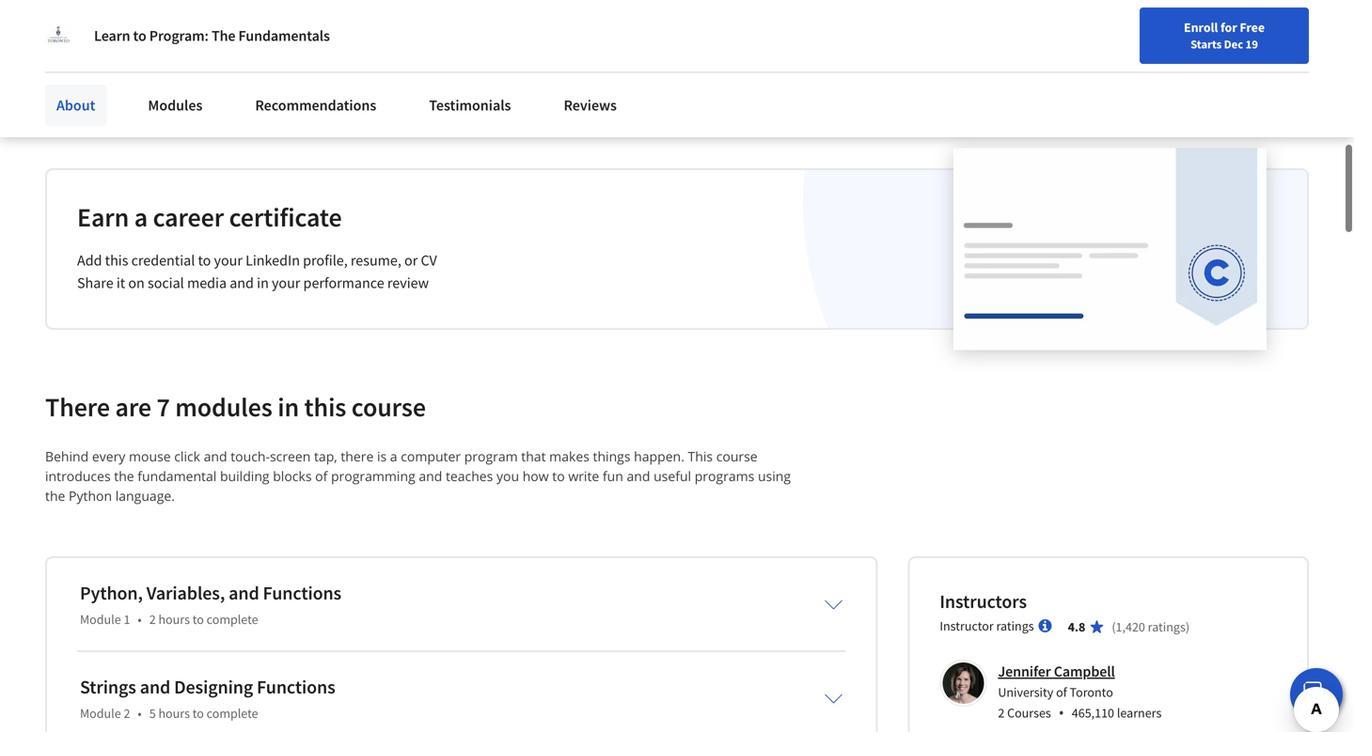Task type: vqa. For each thing, say whether or not it's contained in the screenshot.
the right a
yes



Task type: locate. For each thing, give the bounding box(es) containing it.
1 horizontal spatial for
[[1221, 19, 1238, 36]]

and inside add this credential to your linkedin profile, resume, or cv share it on social media and in your performance review
[[230, 274, 254, 293]]

how down that
[[523, 468, 549, 486]]

in inside add this credential to your linkedin profile, resume, or cv share it on social media and in your performance review
[[257, 274, 269, 293]]

resume,
[[351, 251, 402, 270]]

in-
[[76, 2, 106, 35]]

complete for designing
[[207, 706, 258, 723]]

and right the variables,
[[229, 582, 259, 606]]

ratings
[[997, 618, 1034, 635], [1148, 619, 1186, 636]]

1 horizontal spatial course
[[717, 448, 758, 466]]

hours for and
[[158, 706, 190, 723]]

of down jennifer campbell link
[[1057, 685, 1068, 702]]

testimonials
[[429, 96, 511, 115]]

see
[[76, 0, 117, 1]]

1 horizontal spatial 2
[[149, 612, 156, 629]]

1 vertical spatial your
[[214, 251, 243, 270]]

python,
[[80, 582, 143, 606]]

to down designing
[[193, 706, 204, 723]]

coursera
[[195, 57, 254, 75]]

2 inside strings and designing functions module 2 • 5 hours to complete
[[124, 706, 130, 723]]

tap,
[[314, 448, 337, 466]]

0 vertical spatial functions
[[263, 582, 342, 606]]

this up it
[[105, 251, 128, 270]]

1 vertical spatial module
[[80, 706, 121, 723]]

recommendations
[[255, 96, 377, 115]]

2 inside jennifer campbell university of toronto 2 courses • 465,110 learners
[[998, 705, 1005, 722]]

1,420
[[1116, 619, 1146, 636]]

skills
[[204, 2, 261, 35]]

module
[[80, 612, 121, 629], [80, 706, 121, 723]]

in down the linkedin
[[257, 274, 269, 293]]

hours for variables,
[[158, 612, 190, 629]]

2 horizontal spatial 2
[[998, 705, 1005, 722]]

0 horizontal spatial a
[[134, 201, 148, 234]]

a right is
[[390, 448, 398, 466]]

to inside behind every mouse click and touch-screen tap, there is a computer program that makes things happen. this course introduces the fundamental building blocks of programming and teaches you how to write fun and useful programs using the python language.
[[552, 468, 565, 486]]

there
[[45, 391, 110, 424]]

coursera career certificate image
[[954, 148, 1267, 350]]

or
[[405, 251, 418, 270]]

at
[[303, 0, 325, 1]]

your right find
[[913, 59, 938, 76]]

course up programs on the right bottom of the page
[[717, 448, 758, 466]]

the down introduces
[[45, 488, 65, 505]]

1 horizontal spatial your
[[272, 274, 300, 293]]

for down fundamentals
[[257, 57, 276, 75]]

1 horizontal spatial are
[[501, 0, 537, 1]]

your
[[913, 59, 938, 76], [214, 251, 243, 270], [272, 274, 300, 293]]

your up media
[[214, 251, 243, 270]]

functions inside python, variables, and functions module 1 • 2 hours to complete
[[263, 582, 342, 606]]

1 vertical spatial hours
[[158, 706, 190, 723]]

this up the "tap,"
[[304, 391, 346, 424]]

1 vertical spatial course
[[717, 448, 758, 466]]

and up 5
[[140, 676, 170, 700]]

complete inside strings and designing functions module 2 • 5 hours to complete
[[207, 706, 258, 723]]

are inside see how employees at top companies are mastering in-demand skills
[[501, 0, 537, 1]]

of
[[315, 468, 328, 486], [1057, 685, 1068, 702]]

course
[[352, 391, 426, 424], [717, 448, 758, 466]]

free
[[1240, 19, 1265, 36]]

complete inside python, variables, and functions module 1 • 2 hours to complete
[[207, 612, 258, 629]]

to up media
[[198, 251, 211, 270]]

to
[[133, 26, 146, 45], [198, 251, 211, 270], [552, 468, 565, 486], [193, 612, 204, 629], [193, 706, 204, 723]]

0 vertical spatial learn
[[94, 26, 130, 45]]

and down computer
[[419, 468, 442, 486]]

0 vertical spatial hours
[[158, 612, 190, 629]]

to down the variables,
[[193, 612, 204, 629]]

2 left 'courses'
[[998, 705, 1005, 722]]

)
[[1186, 619, 1190, 636]]

coursera image
[[23, 53, 142, 83]]

behind
[[45, 448, 89, 466]]

• right '1' at left bottom
[[138, 612, 142, 629]]

complete down designing
[[207, 706, 258, 723]]

add this credential to your linkedin profile, resume, or cv share it on social media and in your performance review
[[77, 251, 437, 293]]

enroll
[[1184, 19, 1219, 36]]

1 vertical spatial learn
[[76, 57, 113, 75]]

0 horizontal spatial 2
[[124, 706, 130, 723]]

0 vertical spatial a
[[134, 201, 148, 234]]

0 horizontal spatial of
[[315, 468, 328, 486]]

2 left 5
[[124, 706, 130, 723]]

2 module from the top
[[80, 706, 121, 723]]

for inside the enroll for free starts dec 19
[[1221, 19, 1238, 36]]

module inside strings and designing functions module 2 • 5 hours to complete
[[80, 706, 121, 723]]

to inside python, variables, and functions module 1 • 2 hours to complete
[[193, 612, 204, 629]]

1 vertical spatial complete
[[207, 706, 258, 723]]

ratings down the instructors
[[997, 618, 1034, 635]]

in
[[257, 274, 269, 293], [278, 391, 299, 424]]

1 horizontal spatial of
[[1057, 685, 1068, 702]]

0 vertical spatial of
[[315, 468, 328, 486]]

0 horizontal spatial are
[[115, 391, 151, 424]]

functions
[[263, 582, 342, 606], [257, 676, 335, 700]]

465,110
[[1072, 705, 1115, 722]]

and right click
[[204, 448, 227, 466]]

0 vertical spatial in
[[257, 274, 269, 293]]

module left '1' at left bottom
[[80, 612, 121, 629]]

blocks
[[273, 468, 312, 486]]

are left the mastering
[[501, 0, 537, 1]]

a right earn
[[134, 201, 148, 234]]

course up is
[[352, 391, 426, 424]]

for
[[1221, 19, 1238, 36], [257, 57, 276, 75]]

2 hours from the top
[[158, 706, 190, 723]]

coursera enterprise logos image
[[890, 0, 1266, 63]]

find your new career link
[[877, 56, 1014, 80]]

1 vertical spatial how
[[523, 468, 549, 486]]

0 vertical spatial this
[[105, 251, 128, 270]]

modules
[[148, 96, 203, 115]]

0 vertical spatial complete
[[207, 612, 258, 629]]

learn for learn more about coursera for business
[[76, 57, 113, 75]]

2 right '1' at left bottom
[[149, 612, 156, 629]]

about
[[154, 57, 193, 75]]

19
[[1246, 37, 1259, 52]]

0 horizontal spatial this
[[105, 251, 128, 270]]

how up "demand"
[[122, 0, 171, 1]]

1 horizontal spatial how
[[523, 468, 549, 486]]

profile,
[[303, 251, 348, 270]]

variables,
[[147, 582, 225, 606]]

your down the linkedin
[[272, 274, 300, 293]]

1 vertical spatial functions
[[257, 676, 335, 700]]

0 vertical spatial for
[[1221, 19, 1238, 36]]

module inside python, variables, and functions module 1 • 2 hours to complete
[[80, 612, 121, 629]]

the down every
[[114, 468, 134, 486]]

and right media
[[230, 274, 254, 293]]

learn
[[94, 26, 130, 45], [76, 57, 113, 75]]

fun
[[603, 468, 624, 486]]

find
[[886, 59, 911, 76]]

every
[[92, 448, 125, 466]]

None search field
[[268, 49, 579, 87]]

0 vertical spatial how
[[122, 0, 171, 1]]

0 vertical spatial course
[[352, 391, 426, 424]]

1 hours from the top
[[158, 612, 190, 629]]

• inside strings and designing functions module 2 • 5 hours to complete
[[138, 706, 142, 723]]

jennifer campbell university of toronto 2 courses • 465,110 learners
[[998, 663, 1162, 724]]

campbell
[[1054, 663, 1115, 682]]

1 module from the top
[[80, 612, 121, 629]]

learn up more
[[94, 26, 130, 45]]

1 horizontal spatial this
[[304, 391, 346, 424]]

individuals
[[51, 9, 125, 28]]

0 horizontal spatial in
[[257, 274, 269, 293]]

modules
[[175, 391, 273, 424]]

0 horizontal spatial for
[[257, 57, 276, 75]]

and
[[230, 274, 254, 293], [204, 448, 227, 466], [419, 468, 442, 486], [627, 468, 650, 486], [229, 582, 259, 606], [140, 676, 170, 700]]

1 vertical spatial a
[[390, 448, 398, 466]]

this
[[105, 251, 128, 270], [304, 391, 346, 424]]

1 complete from the top
[[207, 612, 258, 629]]

instructor
[[940, 618, 994, 635]]

hours inside strings and designing functions module 2 • 5 hours to complete
[[158, 706, 190, 723]]

learn left more
[[76, 57, 113, 75]]

in up screen on the left of page
[[278, 391, 299, 424]]

career
[[968, 59, 1004, 76]]

functions inside strings and designing functions module 2 • 5 hours to complete
[[257, 676, 335, 700]]

for up dec
[[1221, 19, 1238, 36]]

1 horizontal spatial the
[[114, 468, 134, 486]]

hours down the variables,
[[158, 612, 190, 629]]

hours inside python, variables, and functions module 1 • 2 hours to complete
[[158, 612, 190, 629]]

ratings right the '1,420'
[[1148, 619, 1186, 636]]

• left 5
[[138, 706, 142, 723]]

5
[[149, 706, 156, 723]]

new
[[941, 59, 965, 76]]

of down the "tap,"
[[315, 468, 328, 486]]

courses
[[1008, 705, 1052, 722]]

strings
[[80, 676, 136, 700]]

fundamental
[[138, 468, 217, 486]]

click
[[174, 448, 200, 466]]

1 horizontal spatial a
[[390, 448, 398, 466]]

0 horizontal spatial the
[[45, 488, 65, 505]]

toronto
[[1070, 685, 1114, 702]]

2 complete from the top
[[207, 706, 258, 723]]

functions for strings and designing functions
[[257, 676, 335, 700]]

hours right 5
[[158, 706, 190, 723]]

• inside python, variables, and functions module 1 • 2 hours to complete
[[138, 612, 142, 629]]

are left 7
[[115, 391, 151, 424]]

there are 7 modules in this course
[[45, 391, 426, 424]]

performance
[[303, 274, 384, 293]]

• for python, variables, and functions
[[138, 612, 142, 629]]

complete down the variables,
[[207, 612, 258, 629]]

business
[[279, 57, 337, 75]]

that
[[521, 448, 546, 466]]

0 vertical spatial your
[[913, 59, 938, 76]]

1 vertical spatial in
[[278, 391, 299, 424]]

0 vertical spatial are
[[501, 0, 537, 1]]

1 vertical spatial of
[[1057, 685, 1068, 702]]

university of toronto image
[[45, 23, 71, 49]]

how inside see how employees at top companies are mastering in-demand skills
[[122, 0, 171, 1]]

instructor ratings
[[940, 618, 1034, 635]]

• left 465,110
[[1059, 703, 1065, 724]]

module down strings
[[80, 706, 121, 723]]

this inside add this credential to your linkedin profile, resume, or cv share it on social media and in your performance review
[[105, 251, 128, 270]]

0 horizontal spatial how
[[122, 0, 171, 1]]

about
[[56, 96, 95, 115]]

to down makes
[[552, 468, 565, 486]]

complete
[[207, 612, 258, 629], [207, 706, 258, 723]]

learners
[[1117, 705, 1162, 722]]

1 vertical spatial are
[[115, 391, 151, 424]]

about link
[[45, 85, 107, 126]]

0 vertical spatial module
[[80, 612, 121, 629]]

0 horizontal spatial your
[[214, 251, 243, 270]]

learn for learn to program: the fundamentals
[[94, 26, 130, 45]]

program:
[[149, 26, 209, 45]]

computer
[[401, 448, 461, 466]]



Task type: describe. For each thing, give the bounding box(es) containing it.
dec
[[1225, 37, 1244, 52]]

useful
[[654, 468, 692, 486]]

share
[[77, 274, 113, 293]]

1 vertical spatial for
[[257, 57, 276, 75]]

companies
[[374, 0, 496, 1]]

english
[[1048, 59, 1093, 78]]

reviews
[[564, 96, 617, 115]]

teaches
[[446, 468, 493, 486]]

behind every mouse click and touch-screen tap, there is a computer program that makes things happen. this course introduces the fundamental building blocks of programming and teaches you how to write fun and useful programs using the python language.
[[45, 448, 795, 505]]

(
[[1112, 619, 1116, 636]]

and inside strings and designing functions module 2 • 5 hours to complete
[[140, 676, 170, 700]]

of inside behind every mouse click and touch-screen tap, there is a computer program that makes things happen. this course introduces the fundamental building blocks of programming and teaches you how to write fun and useful programs using the python language.
[[315, 468, 328, 486]]

module for strings
[[80, 706, 121, 723]]

strings and designing functions module 2 • 5 hours to complete
[[80, 676, 335, 723]]

it
[[116, 274, 125, 293]]

jennifer
[[998, 663, 1051, 682]]

• for strings and designing functions
[[138, 706, 142, 723]]

employees
[[176, 0, 298, 1]]

recommendations link
[[244, 85, 388, 126]]

1 vertical spatial the
[[45, 488, 65, 505]]

linkedin
[[246, 251, 300, 270]]

media
[[187, 274, 227, 293]]

mouse
[[129, 448, 171, 466]]

0 horizontal spatial ratings
[[997, 618, 1034, 635]]

reviews link
[[553, 85, 628, 126]]

2 inside python, variables, and functions module 1 • 2 hours to complete
[[149, 612, 156, 629]]

individuals link
[[23, 0, 133, 38]]

of inside jennifer campbell university of toronto 2 courses • 465,110 learners
[[1057, 685, 1068, 702]]

top
[[331, 0, 369, 1]]

( 1,420 ratings )
[[1112, 619, 1190, 636]]

module for python,
[[80, 612, 121, 629]]

certificate
[[229, 201, 342, 234]]

and right fun
[[627, 468, 650, 486]]

fundamentals
[[239, 26, 330, 45]]

learn to program: the fundamentals
[[94, 26, 330, 45]]

and inside python, variables, and functions module 1 • 2 hours to complete
[[229, 582, 259, 606]]

makes
[[550, 448, 590, 466]]

chat with us image
[[1302, 680, 1332, 710]]

0 horizontal spatial course
[[352, 391, 426, 424]]

earn
[[77, 201, 129, 234]]

screen
[[270, 448, 311, 466]]

review
[[387, 274, 429, 293]]

social
[[148, 274, 184, 293]]

add
[[77, 251, 102, 270]]

complete for and
[[207, 612, 258, 629]]

python, variables, and functions module 1 • 2 hours to complete
[[80, 582, 342, 629]]

2 vertical spatial your
[[272, 274, 300, 293]]

there
[[341, 448, 374, 466]]

you
[[497, 468, 519, 486]]

1 vertical spatial this
[[304, 391, 346, 424]]

write
[[569, 468, 600, 486]]

happen.
[[634, 448, 685, 466]]

career
[[153, 201, 224, 234]]

1 horizontal spatial ratings
[[1148, 619, 1186, 636]]

credential
[[131, 251, 195, 270]]

how inside behind every mouse click and touch-screen tap, there is a computer program that makes things happen. this course introduces the fundamental building blocks of programming and teaches you how to write fun and useful programs using the python language.
[[523, 468, 549, 486]]

demand
[[106, 2, 199, 35]]

testimonials link
[[418, 85, 523, 126]]

show notifications image
[[1154, 61, 1177, 84]]

mastering
[[542, 0, 656, 1]]

building
[[220, 468, 270, 486]]

instructors
[[940, 591, 1027, 614]]

on
[[128, 274, 145, 293]]

2 for functions
[[124, 706, 130, 723]]

using
[[758, 468, 791, 486]]

a inside behind every mouse click and touch-screen tap, there is a computer program that makes things happen. this course introduces the fundamental building blocks of programming and teaches you how to write fun and useful programs using the python language.
[[390, 448, 398, 466]]

language.
[[115, 488, 175, 505]]

more
[[116, 57, 151, 75]]

2 horizontal spatial your
[[913, 59, 938, 76]]

to inside add this credential to your linkedin profile, resume, or cv share it on social media and in your performance review
[[198, 251, 211, 270]]

modules link
[[137, 85, 214, 126]]

program
[[464, 448, 518, 466]]

touch-
[[231, 448, 270, 466]]

see how employees at top companies are mastering in-demand skills
[[76, 0, 656, 35]]

earn a career certificate
[[77, 201, 342, 234]]

find your new career
[[886, 59, 1004, 76]]

university
[[998, 685, 1054, 702]]

this
[[688, 448, 713, 466]]

course inside behind every mouse click and touch-screen tap, there is a computer program that makes things happen. this course introduces the fundamental building blocks of programming and teaches you how to write fun and useful programs using the python language.
[[717, 448, 758, 466]]

is
[[377, 448, 387, 466]]

english button
[[1014, 38, 1127, 99]]

1 horizontal spatial in
[[278, 391, 299, 424]]

programming
[[331, 468, 416, 486]]

to up more
[[133, 26, 146, 45]]

to inside strings and designing functions module 2 • 5 hours to complete
[[193, 706, 204, 723]]

2 for of
[[998, 705, 1005, 722]]

starts
[[1191, 37, 1222, 52]]

python
[[69, 488, 112, 505]]

1
[[124, 612, 130, 629]]

4.8
[[1068, 619, 1086, 636]]

introduces
[[45, 468, 111, 486]]

• inside jennifer campbell university of toronto 2 courses • 465,110 learners
[[1059, 703, 1065, 724]]

designing
[[174, 676, 253, 700]]

things
[[593, 448, 631, 466]]

enroll for free starts dec 19
[[1184, 19, 1265, 52]]

jennifer campbell image
[[943, 663, 984, 705]]

0 vertical spatial the
[[114, 468, 134, 486]]

functions for python, variables, and functions
[[263, 582, 342, 606]]



